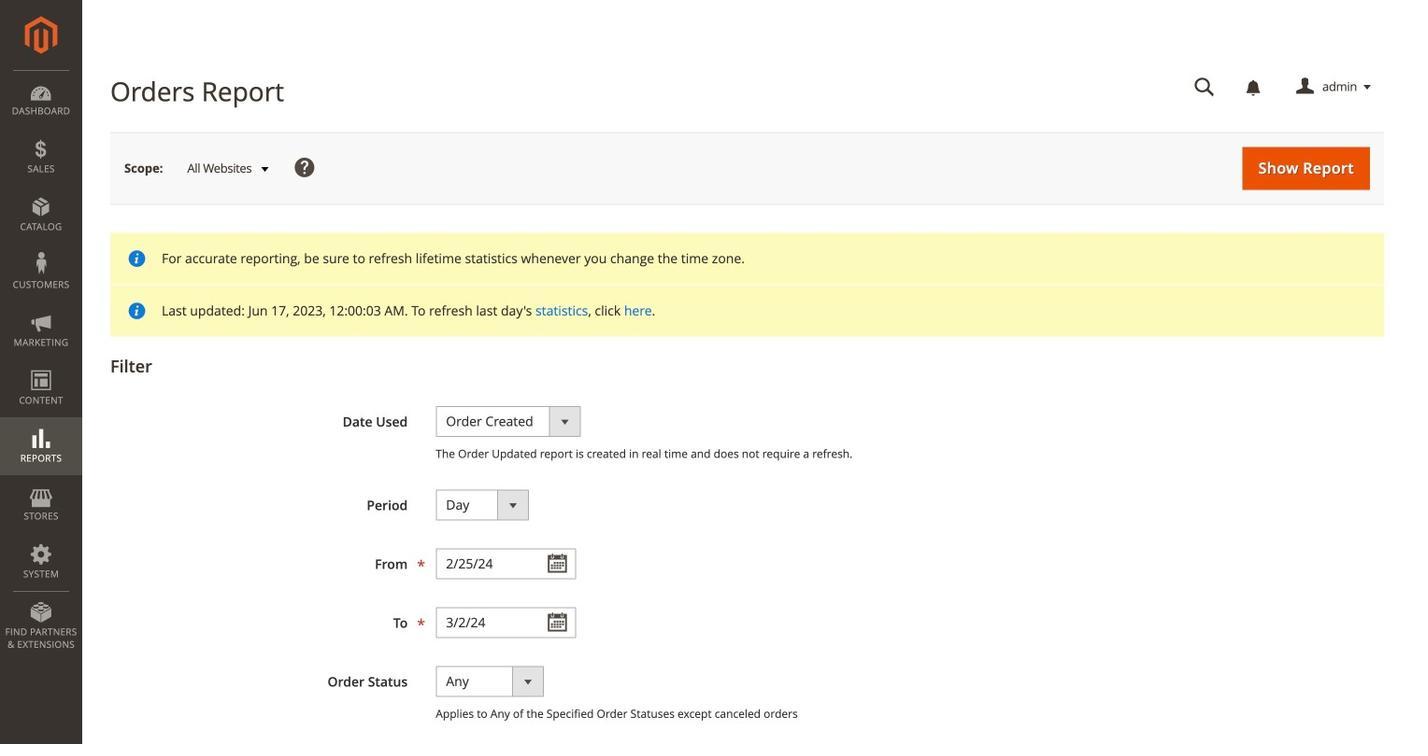 Task type: vqa. For each thing, say whether or not it's contained in the screenshot.
magento admin panel ICON
yes



Task type: locate. For each thing, give the bounding box(es) containing it.
None text field
[[436, 549, 576, 580]]

menu bar
[[0, 70, 82, 661]]

None text field
[[1181, 71, 1228, 104], [436, 608, 576, 639], [1181, 71, 1228, 104], [436, 608, 576, 639]]



Task type: describe. For each thing, give the bounding box(es) containing it.
magento admin panel image
[[25, 16, 57, 54]]



